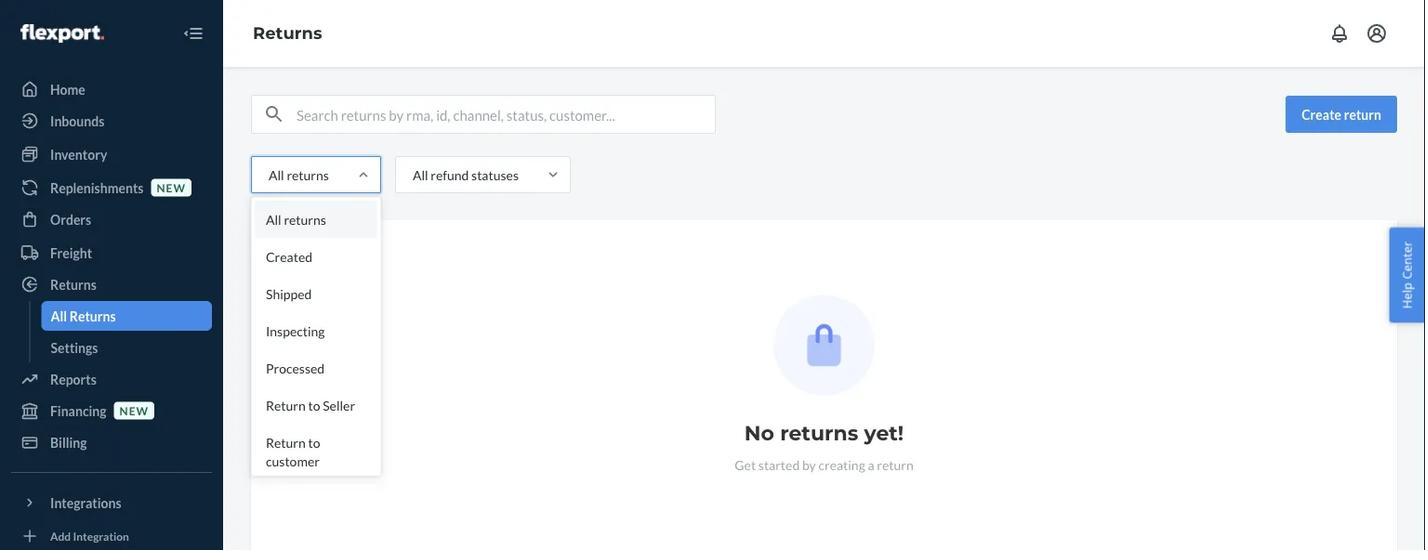 Task type: vqa. For each thing, say whether or not it's contained in the screenshot.
Service
no



Task type: locate. For each thing, give the bounding box(es) containing it.
all returns
[[269, 167, 329, 183], [266, 212, 326, 227]]

return
[[1345, 106, 1382, 122], [877, 457, 914, 473]]

return right create
[[1345, 106, 1382, 122]]

billing link
[[11, 428, 212, 458]]

add
[[50, 530, 71, 543]]

returns link
[[253, 23, 322, 43], [11, 270, 212, 299]]

return down processed
[[266, 398, 306, 413]]

returns
[[287, 167, 329, 183], [284, 212, 326, 227], [781, 421, 859, 446]]

no
[[745, 421, 775, 446]]

freight link
[[11, 238, 212, 268]]

1 horizontal spatial returns link
[[253, 23, 322, 43]]

1 to from the top
[[308, 398, 320, 413]]

help center button
[[1390, 228, 1426, 323]]

creating
[[819, 457, 866, 473]]

1 vertical spatial returns
[[50, 277, 97, 293]]

all returns link
[[41, 301, 212, 331]]

to up customer on the bottom
[[308, 435, 320, 451]]

0 vertical spatial to
[[308, 398, 320, 413]]

1 vertical spatial returns
[[284, 212, 326, 227]]

all
[[269, 167, 284, 183], [413, 167, 428, 183], [266, 212, 282, 227], [51, 308, 67, 324]]

financing
[[50, 403, 107, 419]]

reports
[[50, 372, 97, 387]]

2 return from the top
[[266, 435, 306, 451]]

yet!
[[865, 421, 904, 446]]

home
[[50, 81, 85, 97]]

to left seller in the bottom left of the page
[[308, 398, 320, 413]]

new down the reports link
[[120, 404, 149, 418]]

new up orders link
[[157, 181, 186, 194]]

0 vertical spatial return
[[266, 398, 306, 413]]

1 vertical spatial all returns
[[266, 212, 326, 227]]

close navigation image
[[182, 22, 205, 45]]

0 vertical spatial return
[[1345, 106, 1382, 122]]

1 horizontal spatial new
[[157, 181, 186, 194]]

new
[[157, 181, 186, 194], [120, 404, 149, 418]]

0 horizontal spatial new
[[120, 404, 149, 418]]

return up customer on the bottom
[[266, 435, 306, 451]]

returns
[[253, 23, 322, 43], [50, 277, 97, 293], [70, 308, 116, 324]]

new for replenishments
[[157, 181, 186, 194]]

inbounds link
[[11, 106, 212, 136]]

0 vertical spatial returns link
[[253, 23, 322, 43]]

0 vertical spatial new
[[157, 181, 186, 194]]

return for return to seller
[[266, 398, 306, 413]]

1 vertical spatial return
[[266, 435, 306, 451]]

settings
[[51, 340, 98, 356]]

2 vertical spatial returns
[[781, 421, 859, 446]]

inspecting
[[266, 323, 325, 339]]

2 to from the top
[[308, 435, 320, 451]]

add integration link
[[11, 525, 212, 548]]

customer
[[266, 453, 320, 469]]

created
[[266, 249, 313, 265]]

2 vertical spatial returns
[[70, 308, 116, 324]]

seller
[[323, 398, 355, 413]]

0 horizontal spatial return
[[877, 457, 914, 473]]

no returns yet!
[[745, 421, 904, 446]]

inventory link
[[11, 140, 212, 169]]

1 horizontal spatial return
[[1345, 106, 1382, 122]]

get started by creating a return
[[735, 457, 914, 473]]

1 return from the top
[[266, 398, 306, 413]]

return
[[266, 398, 306, 413], [266, 435, 306, 451]]

create return button
[[1286, 96, 1398, 133]]

open account menu image
[[1366, 22, 1389, 45]]

return right a
[[877, 457, 914, 473]]

flexport logo image
[[20, 24, 104, 43]]

return inside return to customer
[[266, 435, 306, 451]]

1 vertical spatial new
[[120, 404, 149, 418]]

1 vertical spatial to
[[308, 435, 320, 451]]

to
[[308, 398, 320, 413], [308, 435, 320, 451]]

help
[[1399, 283, 1416, 309]]

to for seller
[[308, 398, 320, 413]]

refund
[[431, 167, 469, 183]]

help center
[[1399, 242, 1416, 309]]

a
[[868, 457, 875, 473]]

1 vertical spatial returns link
[[11, 270, 212, 299]]

to inside return to customer
[[308, 435, 320, 451]]

0 vertical spatial returns
[[287, 167, 329, 183]]

home link
[[11, 74, 212, 104]]

0 vertical spatial all returns
[[269, 167, 329, 183]]



Task type: describe. For each thing, give the bounding box(es) containing it.
open notifications image
[[1329, 22, 1351, 45]]

return for return to customer
[[266, 435, 306, 451]]

get
[[735, 457, 756, 473]]

started
[[759, 457, 800, 473]]

center
[[1399, 242, 1416, 280]]

freight
[[50, 245, 92, 261]]

0 vertical spatial returns
[[253, 23, 322, 43]]

return to seller
[[266, 398, 355, 413]]

Search returns by rma, id, channel, status, customer... text field
[[297, 96, 715, 133]]

returns inside all returns link
[[70, 308, 116, 324]]

to for customer
[[308, 435, 320, 451]]

settings link
[[41, 333, 212, 363]]

all returns
[[51, 308, 116, 324]]

integrations button
[[11, 488, 212, 518]]

integration
[[73, 530, 129, 543]]

orders link
[[11, 205, 212, 234]]

return inside button
[[1345, 106, 1382, 122]]

integrations
[[50, 495, 121, 511]]

0 horizontal spatial returns link
[[11, 270, 212, 299]]

1 vertical spatial return
[[877, 457, 914, 473]]

all refund statuses
[[413, 167, 519, 183]]

statuses
[[472, 167, 519, 183]]

return to customer
[[266, 435, 320, 469]]

inbounds
[[50, 113, 104, 129]]

by
[[803, 457, 816, 473]]

inventory
[[50, 146, 107, 162]]

add integration
[[50, 530, 129, 543]]

reports link
[[11, 365, 212, 394]]

replenishments
[[50, 180, 144, 196]]

shipped
[[266, 286, 312, 302]]

empty list image
[[774, 295, 875, 396]]

processed
[[266, 360, 325, 376]]

create return
[[1302, 106, 1382, 122]]

new for financing
[[120, 404, 149, 418]]

create
[[1302, 106, 1342, 122]]

orders
[[50, 212, 91, 227]]

billing
[[50, 435, 87, 451]]



